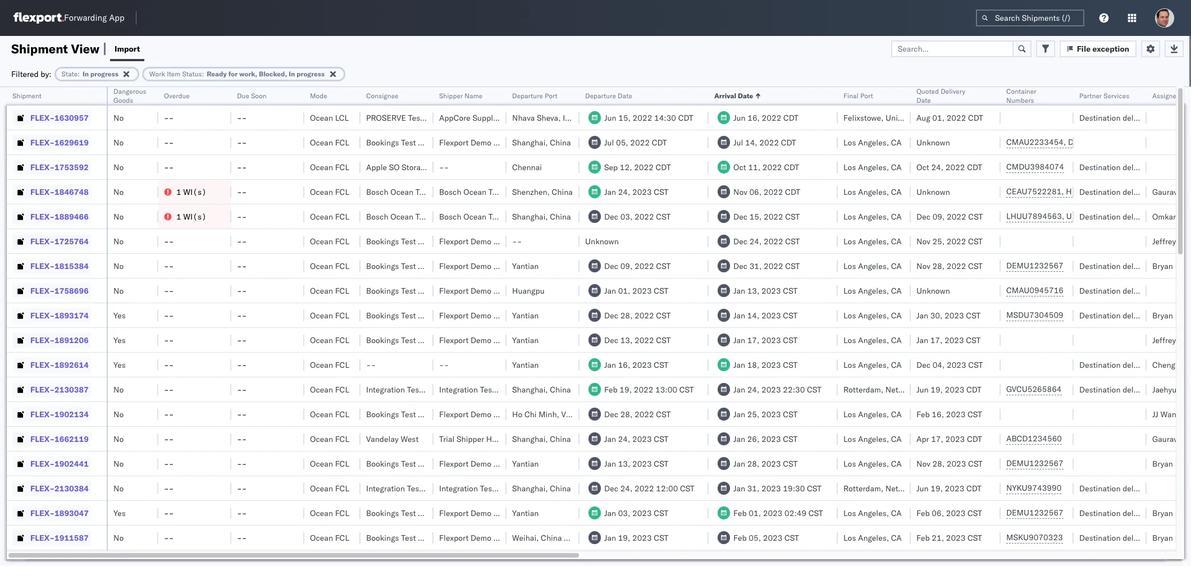 Task type: vqa. For each thing, say whether or not it's contained in the screenshot.
Jan 25, 2023 CST Demo
yes



Task type: describe. For each thing, give the bounding box(es) containing it.
22:30
[[784, 385, 806, 395]]

1 in from the left
[[83, 69, 89, 78]]

zha
[[1179, 335, 1192, 345]]

bookings test consignee for flex-1911587
[[366, 533, 456, 543]]

forwarding app link
[[13, 12, 125, 24]]

dec 15, 2022 cst
[[734, 212, 800, 222]]

shanghai, for trial shipper hector
[[513, 434, 548, 444]]

1758696
[[55, 286, 89, 296]]

resize handle column header for shipper name
[[493, 87, 507, 566]]

jan 25, 2023 cst
[[734, 409, 798, 420]]

shipment button
[[7, 89, 96, 101]]

2 flexport demo shipper co. from the top
[[439, 236, 534, 246]]

yantian for dec 13, 2022 cst
[[513, 335, 539, 345]]

wi(s) for flex-1889466
[[183, 212, 207, 222]]

consignee for jul 14, 2022 cdt
[[418, 137, 456, 148]]

angeles, for jan 14, 2023 cst
[[859, 310, 890, 321]]

cdt up nov 06, 2022 cdt
[[785, 162, 800, 172]]

cdt right 14:30
[[679, 113, 694, 123]]

destination delivery for 09,
[[1080, 212, 1151, 222]]

lhuu7894563, uetu5238478
[[1007, 211, 1122, 221]]

cdt down nov 28, 2023 cst
[[967, 484, 982, 494]]

jul 14, 2022 cdt
[[734, 137, 797, 148]]

test for jan 13, 2023 cst
[[401, 286, 416, 296]]

5 destination from the top
[[1080, 286, 1121, 296]]

demu1232567 for feb 06, 2023 cst
[[1007, 508, 1064, 518]]

28, down nov 25, 2022 cst at the top right of page
[[933, 261, 945, 271]]

17, up 18,
[[748, 335, 760, 345]]

container numbers
[[1007, 87, 1037, 105]]

overdue
[[164, 92, 190, 100]]

1 jan 17, 2023 cst from the left
[[734, 335, 798, 345]]

2022 down quoted delivery date button
[[947, 113, 967, 123]]

28, down 26,
[[748, 459, 760, 469]]

21,
[[933, 533, 945, 543]]

24, down kingdom
[[932, 162, 944, 172]]

state : in progress
[[62, 69, 118, 78]]

dec right 'vietnam'
[[605, 409, 619, 420]]

file exception
[[1078, 44, 1130, 54]]

19, up feb 06, 2023 cst
[[931, 484, 944, 494]]

china for jan 31, 2023 19:30 cst
[[550, 484, 571, 494]]

port for departure port
[[545, 92, 558, 100]]

2022 up jan 16, 2023 cst
[[635, 335, 655, 345]]

2022 up nov 28, 2022 cst
[[947, 236, 967, 246]]

1893047
[[55, 508, 89, 518]]

cdt up the dec 15, 2022 cst
[[786, 187, 801, 197]]

flex-2130384 button
[[12, 481, 91, 497]]

los angeles, ca for jan 14, 2023 cst
[[844, 310, 902, 321]]

rotterdam, netherlands for jan 31, 2023 19:30 cst
[[844, 484, 930, 494]]

dec 31, 2022 cst
[[734, 261, 800, 271]]

flex-1891206
[[30, 335, 89, 345]]

12,
[[620, 162, 633, 172]]

2022 down sep 12, 2022 cdt
[[635, 212, 655, 222]]

0 horizontal spatial jan 13, 2023 cst
[[605, 459, 669, 469]]

2 destination delivery from the top
[[1080, 187, 1151, 197]]

flex-1891206 button
[[12, 332, 91, 348]]

dec 04, 2023 cst
[[917, 360, 984, 370]]

13, for jan 17, 2023 cst
[[621, 335, 633, 345]]

destination delivery for 06,
[[1080, 508, 1151, 518]]

gaurav jaw
[[1153, 187, 1192, 197]]

ca for dec 24, 2022 cst
[[892, 236, 902, 246]]

jan 24, 2023 22:30 cst
[[734, 385, 822, 395]]

shanghai, for bosch ocean test
[[513, 212, 548, 222]]

2022 up nov 25, 2022 cst at the top right of page
[[947, 212, 967, 222]]

los angeles, ca for jan 17, 2023 cst
[[844, 335, 902, 345]]

1893174
[[55, 310, 89, 321]]

24, down the feb 19, 2022 13:00 cst on the right
[[619, 434, 631, 444]]

flex- for 1889466
[[30, 212, 55, 222]]

0 vertical spatial 13,
[[748, 286, 760, 296]]

jun 15, 2022 14:30 cdt
[[605, 113, 694, 123]]

2 jan 17, 2023 cst from the left
[[917, 335, 981, 345]]

1846748
[[55, 187, 89, 197]]

los for jan 18, 2023 cst
[[844, 360, 857, 370]]

state
[[62, 69, 78, 78]]

16, for jan
[[619, 360, 631, 370]]

14 resize handle column header from the left
[[1134, 87, 1148, 566]]

2022 left "13:00"
[[634, 385, 654, 395]]

flexport for jul 14, 2022 cdt
[[439, 137, 469, 148]]

bookings for flex-1893174
[[366, 310, 399, 321]]

demu1232567 down the partner
[[1069, 137, 1126, 147]]

05, for feb
[[749, 533, 762, 543]]

filtered by:
[[11, 69, 51, 79]]

2022 down nov 25, 2022 cst at the top right of page
[[947, 261, 967, 271]]

4 resize handle column header from the left
[[291, 87, 305, 566]]

2022 left 12:00
[[635, 484, 655, 494]]

flex-1902441
[[30, 459, 89, 469]]

flexport demo shipper co. for dec 28, 2022 cst
[[439, 310, 534, 321]]

vandelay
[[366, 434, 399, 444]]

19, down the 04,
[[931, 385, 944, 395]]

2022 up dec 13, 2022 cst at the right
[[635, 310, 655, 321]]

delivery for 06,
[[1123, 508, 1151, 518]]

flex-1889466
[[30, 212, 89, 222]]

flex-1893174 button
[[12, 308, 91, 323]]

arrival
[[715, 92, 737, 100]]

aug 01, 2022 cdt
[[917, 113, 984, 123]]

no for flex-1629619
[[114, 137, 124, 148]]

los angeles, ca for dec 15, 2022 cst
[[844, 212, 902, 222]]

cdt down quoted delivery date button
[[969, 113, 984, 123]]

jun 19, 2023 cdt for nyku9743990
[[917, 484, 982, 494]]

dec up jan 16, 2023 cst
[[605, 335, 619, 345]]

cdt up nov 28, 2023 cst
[[968, 434, 983, 444]]

2 delivery from the top
[[1123, 187, 1151, 197]]

ocean for flex-1630957
[[310, 113, 333, 123]]

shipment view
[[11, 41, 99, 56]]

2022 down nov 06, 2022 cdt
[[764, 212, 784, 222]]

fcl for flex-1891206
[[335, 335, 350, 345]]

flexport demo shipper co. for jan 19, 2023 cst
[[439, 533, 534, 543]]

port for final port
[[861, 92, 874, 100]]

jun up feb 16, 2023 cst
[[917, 385, 929, 395]]

ocean lcl
[[310, 113, 349, 123]]

2 in from the left
[[289, 69, 295, 78]]

cmau2233454,
[[1007, 137, 1067, 147]]

cdt down 14:30
[[652, 137, 667, 148]]

flex-1846748 button
[[12, 184, 91, 200]]

huangpu
[[513, 286, 545, 296]]

consignee inside button
[[366, 92, 399, 100]]

jj
[[1153, 409, 1159, 420]]

los for feb 01, 2023 02:49 cst
[[844, 508, 857, 518]]

flex- for 1846748
[[30, 187, 55, 197]]

no for flex-2130384
[[114, 484, 124, 494]]

flex- for 1891206
[[30, 335, 55, 345]]

bookings test consignee for flex-1893174
[[366, 310, 456, 321]]

jan 19, 2023 cst
[[605, 533, 669, 543]]

1 progress from the left
[[90, 69, 118, 78]]

1902134
[[55, 409, 89, 420]]

flexport demo shipper co. for jan 03, 2023 cst
[[439, 508, 534, 518]]

bookings test consignee for flex-1893047
[[366, 508, 456, 518]]

dangerous goods button
[[108, 85, 154, 105]]

destination for 24,
[[1080, 162, 1121, 172]]

demo for jan 14, 2023 cst
[[471, 310, 492, 321]]

consignee for dec 31, 2022 cst
[[418, 261, 456, 271]]

los for jan 14, 2023 cst
[[844, 310, 857, 321]]

dec 03, 2022 cst
[[605, 212, 671, 222]]

proserve
[[366, 113, 406, 123]]

2022 down arrival date "button"
[[762, 113, 782, 123]]

date inside quoted delivery date
[[917, 96, 932, 105]]

import button
[[110, 36, 145, 61]]

vandelay west
[[366, 434, 419, 444]]

jun down departure date
[[605, 113, 617, 123]]

jaehyung
[[1153, 385, 1186, 395]]

cdt up oct 11, 2022 cdt
[[782, 137, 797, 148]]

chi
[[525, 409, 537, 420]]

rotterdam, netherlands for jan 24, 2023 22:30 cst
[[844, 385, 930, 395]]

departure port
[[513, 92, 558, 100]]

angeles, for jan 13, 2023 cst
[[859, 286, 890, 296]]

5 shanghai, from the top
[[513, 484, 548, 494]]

cdt down aug 01, 2022 cdt
[[968, 162, 983, 172]]

nov 28, 2023 cst
[[917, 459, 983, 469]]

shenzhen,
[[513, 187, 550, 197]]

msku9070323
[[1007, 533, 1064, 543]]

flexport for jan 14, 2023 cst
[[439, 310, 469, 321]]

file
[[1078, 44, 1091, 54]]

bookings test consignee for flex-1815384
[[366, 261, 456, 271]]

28, down the feb 19, 2022 13:00 cst on the right
[[621, 409, 633, 420]]

forwarding app
[[64, 13, 125, 23]]

los angeles, ca for dec 31, 2022 cst
[[844, 261, 902, 271]]

2 destination from the top
[[1080, 187, 1121, 197]]

cdt down dec 04, 2023 cst
[[967, 385, 982, 395]]

2022 up oct 11, 2022 cdt
[[760, 137, 780, 148]]

cdt down jul 05, 2022 cdt
[[656, 162, 671, 172]]

view
[[71, 41, 99, 56]]

flex-1630957
[[30, 113, 89, 123]]

nyku9743990
[[1007, 483, 1062, 493]]

5 destination delivery from the top
[[1080, 286, 1151, 296]]

destination for 06,
[[1080, 508, 1121, 518]]

3 shanghai, from the top
[[513, 385, 548, 395]]

2022 down the dec 15, 2022 cst
[[764, 236, 784, 246]]

28, down "jan 01, 2023 cst"
[[621, 310, 633, 321]]

flexport for feb 01, 2023 02:49 cst
[[439, 508, 469, 518]]

consignee for jan 17, 2023 cst
[[418, 335, 456, 345]]

5 shanghai, china from the top
[[513, 484, 571, 494]]

2022 down aug 01, 2022 cdt
[[946, 162, 966, 172]]

chennai
[[513, 162, 542, 172]]

2022 down the feb 19, 2022 13:00 cst on the right
[[635, 409, 655, 420]]

wang,
[[1161, 409, 1184, 420]]

jun up feb 06, 2023 cst
[[917, 484, 929, 494]]

flex-1815384 button
[[12, 258, 91, 274]]

departure port button
[[507, 89, 569, 101]]

19:30
[[784, 484, 806, 494]]

1 for 1889466
[[176, 212, 181, 222]]

Search Shipments (/) text field
[[977, 10, 1085, 26]]

test for jan 17, 2023 cst
[[401, 335, 416, 345]]

2022 left 14:30
[[633, 113, 653, 123]]

3 resize handle column header from the left
[[218, 87, 232, 566]]

ocean for flex-1892614
[[310, 360, 333, 370]]

proserve test account
[[366, 113, 455, 123]]

app
[[109, 13, 125, 23]]

(do
[[431, 162, 447, 172]]

ocean for flex-1725764
[[310, 236, 333, 246]]

1 horizontal spatial dec 09, 2022 cst
[[917, 212, 984, 222]]

test for jan 25, 2023 cst
[[401, 409, 416, 420]]

2022 right 12,
[[635, 162, 654, 172]]

2 progress from the left
[[297, 69, 325, 78]]

1902441
[[55, 459, 89, 469]]

due
[[237, 92, 249, 100]]

apple so storage (do not use)
[[366, 162, 487, 172]]

no for flex-1758696
[[114, 286, 124, 296]]

jan 28, 2023 cst
[[734, 459, 798, 469]]

consignee for jan 25, 2023 cst
[[418, 409, 456, 420]]

flexport for dec 24, 2022 cst
[[439, 236, 469, 246]]

fcl for flex-1892614
[[335, 360, 350, 370]]

demo for jan 28, 2023 cst
[[471, 459, 492, 469]]

shipper for feb 01, 2023 02:49 cst
[[494, 508, 521, 518]]

(mainland)
[[564, 533, 607, 543]]

rotterdam, for jan 24, 2023 22:30 cst
[[844, 385, 884, 395]]

5 delivery from the top
[[1123, 286, 1151, 296]]

bookings test consignee for flex-1629619
[[366, 137, 456, 148]]

jun down arrival date
[[734, 113, 746, 123]]

flexport for dec 31, 2022 cst
[[439, 261, 469, 271]]

resize handle column header for quoted delivery date
[[988, 87, 1001, 566]]

flex-1911587
[[30, 533, 89, 543]]

gaurav
[[1153, 187, 1178, 197]]

dec up "jan 01, 2023 cst"
[[605, 261, 619, 271]]

feb 01, 2023 02:49 cst
[[734, 508, 824, 518]]

dec 28, 2022 cst for yantian
[[605, 310, 671, 321]]

15, for jun
[[619, 113, 631, 123]]

demo for feb 01, 2023 02:49 cst
[[471, 508, 492, 518]]

flexport for jan 28, 2023 cst
[[439, 459, 469, 469]]

2 : from the left
[[202, 69, 204, 78]]

ocean fcl for flex-1815384
[[310, 261, 350, 271]]

jan 18, 2023 cst
[[734, 360, 798, 370]]

los for dec 15, 2022 cst
[[844, 212, 857, 222]]

1629619
[[55, 137, 89, 148]]

dec down sep
[[605, 212, 619, 222]]

1 vertical spatial dec 09, 2022 cst
[[605, 261, 671, 271]]

shipper for jan 13, 2023 cst
[[494, 286, 521, 296]]

unknown down dec 03, 2022 cst
[[586, 236, 619, 246]]

3 shanghai, china from the top
[[513, 385, 571, 395]]

18,
[[748, 360, 760, 370]]

flex-1893174
[[30, 310, 89, 321]]

ocean for flex-1893174
[[310, 310, 333, 321]]

ocean for flex-1662119
[[310, 434, 333, 444]]

2 co. from the top
[[524, 236, 534, 246]]

apr 17, 2023 cdt
[[917, 434, 983, 444]]

demo for feb 05, 2023 cst
[[471, 533, 492, 543]]

ocean fcl for flex-1902134
[[310, 409, 350, 420]]

2022 right the 11,
[[763, 162, 783, 172]]

kingdom
[[912, 113, 944, 123]]

dec left the 04,
[[917, 360, 931, 370]]

sep
[[605, 162, 618, 172]]

feb for feb 16, 2023 cst
[[917, 409, 930, 420]]

flex-1725764
[[30, 236, 89, 246]]

2022 up "jan 01, 2023 cst"
[[635, 261, 655, 271]]

flex-1892614
[[30, 360, 89, 370]]

flex-1629619 button
[[12, 135, 91, 150]]

trial shipper hector
[[439, 434, 511, 444]]

co. for jan 13, 2023 cst
[[524, 459, 534, 469]]

services
[[1104, 92, 1130, 100]]

partner
[[1080, 92, 1103, 100]]

apr
[[917, 434, 930, 444]]

ca for jan 18, 2023 cst
[[892, 360, 902, 370]]

flex- for 1893047
[[30, 508, 55, 518]]



Task type: locate. For each thing, give the bounding box(es) containing it.
flex-1662119
[[30, 434, 89, 444]]

flexport for jan 17, 2023 cst
[[439, 335, 469, 345]]

26,
[[748, 434, 760, 444]]

1892614
[[55, 360, 89, 370]]

1 horizontal spatial oct
[[917, 162, 930, 172]]

3 bookings test consignee from the top
[[366, 261, 456, 271]]

fcl for flex-1758696
[[335, 286, 350, 296]]

11 los angeles, ca from the top
[[844, 409, 902, 420]]

13 angeles, from the top
[[859, 459, 890, 469]]

fcl for flex-2130387
[[335, 385, 350, 395]]

06, for nov
[[750, 187, 762, 197]]

shipper for feb 05, 2023 cst
[[494, 533, 521, 543]]

goods
[[114, 96, 133, 105]]

no for flex-1889466
[[114, 212, 124, 222]]

0 vertical spatial 03,
[[621, 212, 633, 222]]

co. for jul 05, 2022 cdt
[[524, 137, 534, 148]]

so
[[389, 162, 400, 172]]

1 vertical spatial netherlands
[[886, 484, 930, 494]]

0 vertical spatial bryan
[[1153, 261, 1174, 271]]

0 horizontal spatial 16,
[[619, 360, 631, 370]]

1 vertical spatial bryan laca
[[1153, 533, 1192, 543]]

3 destination delivery from the top
[[1080, 212, 1151, 222]]

25, for nov
[[933, 236, 945, 246]]

24, down 12,
[[619, 187, 631, 197]]

feb up apr
[[917, 409, 930, 420]]

no
[[114, 113, 124, 123], [114, 137, 124, 148], [114, 162, 124, 172], [114, 187, 124, 197], [114, 212, 124, 222], [114, 236, 124, 246], [114, 261, 124, 271], [114, 286, 124, 296], [114, 385, 124, 395], [114, 409, 124, 420], [114, 434, 124, 444], [114, 459, 124, 469], [114, 484, 124, 494], [114, 533, 124, 543]]

nov down oct 11, 2022 cdt
[[734, 187, 748, 197]]

quoted
[[917, 87, 940, 96]]

dangerous goods
[[114, 87, 146, 105]]

8 los angeles, ca from the top
[[844, 310, 902, 321]]

flexport for jan 25, 2023 cst
[[439, 409, 469, 420]]

fcl for flex-1662119
[[335, 434, 350, 444]]

5 ocean fcl from the top
[[310, 236, 350, 246]]

dec up jan 03, 2023 cst
[[605, 484, 619, 494]]

shanghai, down shenzhen,
[[513, 212, 548, 222]]

15 fcl from the top
[[335, 484, 350, 494]]

resize handle column header for departure date
[[696, 87, 709, 566]]

flex-1902441 button
[[12, 456, 91, 472]]

jan 26, 2023 cst
[[734, 434, 798, 444]]

13, up dec 24, 2022 12:00 cst
[[619, 459, 631, 469]]

0 vertical spatial wi(s)
[[183, 187, 207, 197]]

flex- down flex-1893174 'button' at bottom left
[[30, 335, 55, 345]]

1 vertical spatial 05,
[[749, 533, 762, 543]]

no for flex-1630957
[[114, 113, 124, 123]]

flex- down shipment button
[[30, 113, 55, 123]]

sava
[[1179, 212, 1192, 222]]

dec up dec 24, 2022 cst
[[734, 212, 748, 222]]

4 demo from the top
[[471, 286, 492, 296]]

1 vertical spatial 31,
[[748, 484, 760, 494]]

fcl for flex-1846748
[[335, 187, 350, 197]]

ocean fcl for flex-1891206
[[310, 335, 350, 345]]

7 bookings from the top
[[366, 409, 399, 420]]

1 wi(s) for 1889466
[[176, 212, 207, 222]]

dec 09, 2022 cst up nov 25, 2022 cst at the top right of page
[[917, 212, 984, 222]]

16, down arrival date "button"
[[748, 113, 760, 123]]

feb down jan 16, 2023 cst
[[605, 385, 618, 395]]

0 horizontal spatial 25,
[[748, 409, 760, 420]]

8 los from the top
[[844, 310, 857, 321]]

feb 05, 2023 cst
[[734, 533, 800, 543]]

0 vertical spatial 09,
[[933, 212, 945, 222]]

1 1 wi(s) from the top
[[176, 187, 207, 197]]

1 yes from the top
[[114, 310, 126, 321]]

15 los angeles, ca from the top
[[844, 533, 902, 543]]

09, up nov 25, 2022 cst at the top right of page
[[933, 212, 945, 222]]

2 horizontal spatial 16,
[[933, 409, 945, 420]]

shanghai, china for flexport demo shipper co.
[[513, 137, 571, 148]]

1 vertical spatial 25,
[[748, 409, 760, 420]]

resize handle column header for dangerous goods
[[145, 87, 158, 566]]

yantian for jan 16, 2023 cst
[[513, 360, 539, 370]]

resize handle column header for consignee
[[420, 87, 434, 566]]

consignee for feb 01, 2023 02:49 cst
[[418, 508, 456, 518]]

2022 up the dec 15, 2022 cst
[[764, 187, 784, 197]]

ca for jan 28, 2023 cst
[[892, 459, 902, 469]]

2 no from the top
[[114, 137, 124, 148]]

19,
[[620, 385, 632, 395], [931, 385, 944, 395], [931, 484, 944, 494], [619, 533, 631, 543]]

flex- down flex-1662119 button
[[30, 459, 55, 469]]

bookings for flex-1629619
[[366, 137, 399, 148]]

bookings test consignee for flex-1902441
[[366, 459, 456, 469]]

Search... text field
[[892, 40, 1014, 57]]

bryan for demu1232567
[[1153, 261, 1174, 271]]

0 vertical spatial 14,
[[746, 137, 758, 148]]

25, up 26,
[[748, 409, 760, 420]]

1 vertical spatial 14,
[[748, 310, 760, 321]]

0 vertical spatial 1
[[176, 187, 181, 197]]

3 delivery from the top
[[1123, 212, 1151, 222]]

ca for jan 25, 2023 cst
[[892, 409, 902, 420]]

1 horizontal spatial 25,
[[933, 236, 945, 246]]

flex- down "flex-1815384" button
[[30, 286, 55, 296]]

1 vertical spatial 13,
[[621, 335, 633, 345]]

flex- up flex-1725764 "button"
[[30, 212, 55, 222]]

0 vertical spatial bryan laca
[[1153, 261, 1192, 271]]

jul for jul 05, 2022 cdt
[[605, 137, 614, 148]]

1 vertical spatial jan 24, 2023 cst
[[605, 434, 669, 444]]

assignee
[[1153, 92, 1181, 100]]

flex-1902134 button
[[12, 407, 91, 422]]

rotterdam, netherlands
[[844, 385, 930, 395], [844, 484, 930, 494]]

10 angeles, from the top
[[859, 360, 890, 370]]

1 netherlands from the top
[[886, 385, 930, 395]]

angeles, for feb 01, 2023 02:49 cst
[[859, 508, 890, 518]]

shanghai, up chennai
[[513, 137, 548, 148]]

flex- for 1892614
[[30, 360, 55, 370]]

oct left the 11,
[[734, 162, 747, 172]]

1 horizontal spatial 15,
[[750, 212, 762, 222]]

flex- up flex-2130387 button
[[30, 360, 55, 370]]

flex- inside 'button'
[[30, 310, 55, 321]]

dec down dec 24, 2022 cst
[[734, 261, 748, 271]]

(vietnam)
[[524, 409, 562, 420]]

1 shanghai, china from the top
[[513, 137, 571, 148]]

flex-1758696 button
[[12, 283, 91, 299]]

0 horizontal spatial 15,
[[619, 113, 631, 123]]

1 horizontal spatial jul
[[734, 137, 744, 148]]

2 vertical spatial 16,
[[933, 409, 945, 420]]

03, for 2023
[[619, 508, 631, 518]]

shipment inside button
[[12, 92, 42, 100]]

19, down jan 16, 2023 cst
[[620, 385, 632, 395]]

6 destination from the top
[[1080, 310, 1121, 321]]

angeles,
[[859, 137, 890, 148], [859, 162, 890, 172], [859, 187, 890, 197], [859, 212, 890, 222], [859, 236, 890, 246], [859, 261, 890, 271], [859, 286, 890, 296], [859, 310, 890, 321], [859, 335, 890, 345], [859, 360, 890, 370], [859, 409, 890, 420], [859, 434, 890, 444], [859, 459, 890, 469], [859, 508, 890, 518], [859, 533, 890, 543]]

1 horizontal spatial 09,
[[933, 212, 945, 222]]

jan 30, 2023 cst
[[917, 310, 981, 321]]

5 flexport demo shipper co. from the top
[[439, 310, 534, 321]]

shanghai, china up weihai,
[[513, 484, 571, 494]]

13, for jan 28, 2023 cst
[[619, 459, 631, 469]]

lhuu7894563,
[[1007, 211, 1065, 221]]

ocean fcl for flex-1911587
[[310, 533, 350, 543]]

0 vertical spatial shipment
[[11, 41, 68, 56]]

10 resize handle column header from the left
[[825, 87, 838, 566]]

shanghai, down chi
[[513, 434, 548, 444]]

nhava sheva, india
[[513, 113, 581, 123]]

minh,
[[539, 409, 560, 420]]

1 vertical spatial laca
[[1176, 533, 1192, 543]]

laca for msku9070323
[[1176, 533, 1192, 543]]

container numbers button
[[1001, 85, 1063, 105]]

ocean fcl for flex-1758696
[[310, 286, 350, 296]]

use)
[[467, 162, 487, 172]]

cmau0945716
[[1007, 285, 1064, 296]]

2130387
[[55, 385, 89, 395]]

19, down jan 03, 2023 cst
[[619, 533, 631, 543]]

1 vertical spatial 15,
[[750, 212, 762, 222]]

0 vertical spatial 15,
[[619, 113, 631, 123]]

0 horizontal spatial oct
[[734, 162, 747, 172]]

4 destination from the top
[[1080, 261, 1121, 271]]

8 bookings test consignee from the top
[[366, 459, 456, 469]]

angeles, for dec 24, 2022 cst
[[859, 236, 890, 246]]

netherlands up feb 16, 2023 cst
[[886, 385, 930, 395]]

shipment up by:
[[11, 41, 68, 56]]

los angeles, ca for jan 26, 2023 cst
[[844, 434, 902, 444]]

04,
[[933, 360, 945, 370]]

1 ca from the top
[[892, 137, 902, 148]]

jan 16, 2023 cst
[[605, 360, 669, 370]]

2 horizontal spatial 01,
[[933, 113, 945, 123]]

15, up dec 24, 2022 cst
[[750, 212, 762, 222]]

13:00
[[656, 385, 678, 395]]

1 vertical spatial 1
[[176, 212, 181, 222]]

0 horizontal spatial 05,
[[616, 137, 629, 148]]

los for nov 06, 2022 cdt
[[844, 187, 857, 197]]

yantian for dec 28, 2022 cst
[[513, 310, 539, 321]]

0 horizontal spatial 01,
[[619, 286, 631, 296]]

feb 19, 2022 13:00 cst
[[605, 385, 694, 395]]

1 horizontal spatial in
[[289, 69, 295, 78]]

flexport
[[439, 137, 469, 148], [439, 236, 469, 246], [439, 261, 469, 271], [439, 286, 469, 296], [439, 310, 469, 321], [439, 335, 469, 345], [439, 409, 469, 420], [439, 459, 469, 469], [439, 508, 469, 518], [439, 533, 469, 543]]

1 vertical spatial 1 wi(s)
[[176, 212, 207, 222]]

flex- for 1629619
[[30, 137, 55, 148]]

weihai,
[[513, 533, 539, 543]]

yes right "1891206"
[[114, 335, 126, 345]]

work item status : ready for work, blocked, in progress
[[149, 69, 325, 78]]

1 vertical spatial rotterdam,
[[844, 484, 884, 494]]

flex- down flex-1629619 "button"
[[30, 162, 55, 172]]

2 fcl from the top
[[335, 162, 350, 172]]

09, up "jan 01, 2023 cst"
[[621, 261, 633, 271]]

5 angeles, from the top
[[859, 236, 890, 246]]

14 ocean fcl from the top
[[310, 459, 350, 469]]

05,
[[616, 137, 629, 148], [749, 533, 762, 543]]

yes
[[114, 310, 126, 321], [114, 335, 126, 345], [114, 360, 126, 370], [114, 508, 126, 518]]

flex-2130387 button
[[12, 382, 91, 398]]

consignee button
[[361, 89, 423, 101]]

ocean fcl for flex-1725764
[[310, 236, 350, 246]]

demu1232567 up cmau0945716
[[1007, 261, 1064, 271]]

1 jul from the left
[[605, 137, 614, 148]]

shanghai, china for bosch ocean test
[[513, 212, 571, 222]]

nov for nov 25, 2022 cst
[[917, 236, 931, 246]]

0 horizontal spatial jan 17, 2023 cst
[[734, 335, 798, 345]]

angeles, for jan 17, 2023 cst
[[859, 335, 890, 345]]

10 flexport from the top
[[439, 533, 469, 543]]

delivery
[[941, 87, 966, 96]]

delivery
[[1123, 162, 1151, 172], [1123, 187, 1151, 197], [1123, 212, 1151, 222], [1123, 261, 1151, 271], [1123, 286, 1151, 296], [1123, 310, 1151, 321], [1123, 360, 1151, 370], [1123, 508, 1151, 518]]

feb 06, 2023 cst
[[917, 508, 983, 518]]

1 angeles, from the top
[[859, 137, 890, 148]]

unknown down kingdom
[[917, 137, 951, 148]]

0 horizontal spatial in
[[83, 69, 89, 78]]

jan
[[605, 187, 617, 197], [605, 286, 617, 296], [734, 286, 746, 296], [734, 310, 746, 321], [917, 310, 929, 321], [734, 335, 746, 345], [917, 335, 929, 345], [605, 360, 617, 370], [734, 360, 746, 370], [734, 385, 746, 395], [734, 409, 746, 420], [605, 434, 617, 444], [734, 434, 746, 444], [605, 459, 617, 469], [734, 459, 746, 469], [734, 484, 746, 494], [605, 508, 617, 518], [605, 533, 617, 543]]

1 vertical spatial 16,
[[619, 360, 631, 370]]

1 no from the top
[[114, 113, 124, 123]]

abcd1234560
[[1007, 434, 1063, 444]]

work,
[[239, 69, 257, 78]]

4 co. from the top
[[524, 286, 534, 296]]

8 demo from the top
[[471, 459, 492, 469]]

13 los angeles, ca from the top
[[844, 459, 902, 469]]

0 vertical spatial rotterdam, netherlands
[[844, 385, 930, 395]]

15 ca from the top
[[892, 533, 902, 543]]

no for flex-1815384
[[114, 261, 124, 271]]

departure
[[513, 92, 543, 100], [586, 92, 616, 100]]

bookings for flex-1758696
[[366, 286, 399, 296]]

9 los from the top
[[844, 335, 857, 345]]

consignee for jan 28, 2023 cst
[[418, 459, 456, 469]]

departure up nhava
[[513, 92, 543, 100]]

1 vertical spatial dec 28, 2022 cst
[[605, 409, 671, 420]]

2022 up sep 12, 2022 cdt
[[631, 137, 650, 148]]

6 flex- from the top
[[30, 236, 55, 246]]

delivery for 09,
[[1123, 212, 1151, 222]]

bryan laca
[[1153, 261, 1192, 271], [1153, 533, 1192, 543]]

dec up nov 25, 2022 cst at the top right of page
[[917, 212, 931, 222]]

flex- inside button
[[30, 484, 55, 494]]

0 horizontal spatial 06,
[[750, 187, 762, 197]]

9 demo from the top
[[471, 508, 492, 518]]

feb 21, 2023 cst
[[917, 533, 983, 543]]

0 vertical spatial laca
[[1176, 261, 1192, 271]]

14:30
[[655, 113, 677, 123]]

for
[[229, 69, 238, 78]]

flexport for jan 13, 2023 cst
[[439, 286, 469, 296]]

flexport demo shipper co.
[[439, 137, 534, 148], [439, 236, 534, 246], [439, 261, 534, 271], [439, 286, 534, 296], [439, 310, 534, 321], [439, 335, 534, 345], [439, 459, 534, 469], [439, 508, 534, 518], [439, 533, 534, 543]]

china up weihai, china (mainland)
[[550, 484, 571, 494]]

progress up dangerous
[[90, 69, 118, 78]]

0 horizontal spatial progress
[[90, 69, 118, 78]]

jun 16, 2022 cdt
[[734, 113, 799, 123]]

06, down the 11,
[[750, 187, 762, 197]]

1 vertical spatial 01,
[[619, 286, 631, 296]]

1630957
[[55, 113, 89, 123]]

angeles, for nov 06, 2022 cdt
[[859, 187, 890, 197]]

feb left 21,
[[917, 533, 930, 543]]

dec down "jan 01, 2023 cst"
[[605, 310, 619, 321]]

flex- inside button
[[30, 360, 55, 370]]

0 horizontal spatial port
[[545, 92, 558, 100]]

fcl for flex-1753592
[[335, 162, 350, 172]]

fcl
[[335, 137, 350, 148], [335, 162, 350, 172], [335, 187, 350, 197], [335, 212, 350, 222], [335, 236, 350, 246], [335, 261, 350, 271], [335, 286, 350, 296], [335, 310, 350, 321], [335, 335, 350, 345], [335, 360, 350, 370], [335, 385, 350, 395], [335, 409, 350, 420], [335, 434, 350, 444], [335, 459, 350, 469], [335, 484, 350, 494], [335, 508, 350, 518], [335, 533, 350, 543]]

1 horizontal spatial 16,
[[748, 113, 760, 123]]

8 flexport from the top
[[439, 459, 469, 469]]

7 co. from the top
[[524, 459, 534, 469]]

5 los angeles, ca from the top
[[844, 236, 902, 246]]

13 ca from the top
[[892, 459, 902, 469]]

bookings for flex-1893047
[[366, 508, 399, 518]]

flexport. image
[[13, 12, 64, 24]]

jeffrey zha
[[1153, 335, 1192, 345]]

destination delivery for 30,
[[1080, 310, 1151, 321]]

1 shanghai, from the top
[[513, 137, 548, 148]]

03, down 12,
[[621, 212, 633, 222]]

1 demo from the top
[[471, 137, 492, 148]]

jan 03, 2023 cst
[[605, 508, 669, 518]]

28, down apr 17, 2023 cdt at the right of page
[[933, 459, 945, 469]]

ocean fcl for flex-1892614
[[310, 360, 350, 370]]

10 bookings test consignee from the top
[[366, 533, 456, 543]]

ocean fcl for flex-1889466
[[310, 212, 350, 222]]

9 flexport from the top
[[439, 508, 469, 518]]

8 ca from the top
[[892, 310, 902, 321]]

flex- down flex-1902134 button
[[30, 434, 55, 444]]

date right 'arrival'
[[738, 92, 754, 100]]

7 destination from the top
[[1080, 360, 1121, 370]]

25, up nov 28, 2022 cst
[[933, 236, 945, 246]]

2 vertical spatial 13,
[[619, 459, 631, 469]]

1 vertical spatial 06,
[[933, 508, 945, 518]]

1 oct from the left
[[734, 162, 747, 172]]

jan 17, 2023 cst down the jan 30, 2023 cst on the bottom right of page
[[917, 335, 981, 345]]

11 ca from the top
[[892, 409, 902, 420]]

2 rotterdam, netherlands from the top
[[844, 484, 930, 494]]

1
[[176, 187, 181, 197], [176, 212, 181, 222]]

dec 24, 2022 12:00 cst
[[605, 484, 695, 494]]

14, up 18,
[[748, 310, 760, 321]]

30,
[[931, 310, 943, 321]]

progress up mode on the top left
[[297, 69, 325, 78]]

11,
[[749, 162, 761, 172]]

2 1 from the top
[[176, 212, 181, 222]]

9 ocean fcl from the top
[[310, 335, 350, 345]]

5 flexport from the top
[[439, 310, 469, 321]]

1662119
[[55, 434, 89, 444]]

6 bookings test consignee from the top
[[366, 335, 456, 345]]

1 horizontal spatial progress
[[297, 69, 325, 78]]

flex-2130384
[[30, 484, 89, 494]]

jul down jun 16, 2022 cdt
[[734, 137, 744, 148]]

2 jul from the left
[[734, 137, 744, 148]]

resize handle column header for departure port
[[566, 87, 580, 566]]

1 horizontal spatial jan 17, 2023 cst
[[917, 335, 981, 345]]

in right state
[[83, 69, 89, 78]]

6 flexport from the top
[[439, 335, 469, 345]]

1 vertical spatial jun 19, 2023 cdt
[[917, 484, 982, 494]]

bookings test consignee for flex-1758696
[[366, 286, 456, 296]]

flexport demo shipper co. for jan 13, 2023 cst
[[439, 459, 534, 469]]

c
[[1188, 385, 1192, 395]]

jan 24, 2023 cst for shanghai, china
[[605, 434, 669, 444]]

0 vertical spatial jan 24, 2023 cst
[[605, 187, 669, 197]]

shipper for dec 31, 2022 cst
[[494, 261, 521, 271]]

0 vertical spatial 06,
[[750, 187, 762, 197]]

shenzhen, china
[[513, 187, 573, 197]]

0 vertical spatial jan 13, 2023 cst
[[734, 286, 798, 296]]

9 angeles, from the top
[[859, 335, 890, 345]]

4 bookings from the top
[[366, 286, 399, 296]]

quoted delivery date
[[917, 87, 966, 105]]

1 horizontal spatial :
[[202, 69, 204, 78]]

numbers
[[1007, 96, 1035, 105]]

nov 28, 2022 cst
[[917, 261, 983, 271]]

shanghai, china down shenzhen, china
[[513, 212, 571, 222]]

exception
[[1093, 44, 1130, 54]]

los for oct 11, 2022 cdt
[[844, 162, 857, 172]]

2 shanghai, china from the top
[[513, 212, 571, 222]]

2 bookings test consignee from the top
[[366, 236, 456, 246]]

nov up nov 28, 2022 cst
[[917, 236, 931, 246]]

port right the final
[[861, 92, 874, 100]]

1 : from the left
[[78, 69, 80, 78]]

1 1 from the top
[[176, 187, 181, 197]]

4 yantian from the top
[[513, 360, 539, 370]]

10 ca from the top
[[892, 360, 902, 370]]

lcl
[[335, 113, 349, 123]]

13, up "jan 14, 2023 cst" in the bottom right of the page
[[748, 286, 760, 296]]

shanghai, china down (vietnam)
[[513, 434, 571, 444]]

no for flex-1902441
[[114, 459, 124, 469]]

0 horizontal spatial jul
[[605, 137, 614, 148]]

jul
[[605, 137, 614, 148], [734, 137, 744, 148]]

0 vertical spatial dec 28, 2022 cst
[[605, 310, 671, 321]]

6 resize handle column header from the left
[[420, 87, 434, 566]]

hector
[[487, 434, 511, 444]]

2 horizontal spatial date
[[917, 96, 932, 105]]

9 flex- from the top
[[30, 310, 55, 321]]

yes for flex-1892614
[[114, 360, 126, 370]]

4 shanghai, china from the top
[[513, 434, 571, 444]]

6 fcl from the top
[[335, 261, 350, 271]]

co. for jan 03, 2023 cst
[[524, 508, 534, 518]]

0 vertical spatial jun 19, 2023 cdt
[[917, 385, 982, 395]]

0 vertical spatial 05,
[[616, 137, 629, 148]]

1 laca from the top
[[1176, 261, 1192, 271]]

06, up 21,
[[933, 508, 945, 518]]

03, up jan 19, 2023 cst
[[619, 508, 631, 518]]

demo for jan 17, 2023 cst
[[471, 335, 492, 345]]

14 flex- from the top
[[30, 434, 55, 444]]

8 angeles, from the top
[[859, 310, 890, 321]]

3 flexport from the top
[[439, 261, 469, 271]]

0 horizontal spatial 09,
[[621, 261, 633, 271]]

flex- down flex-1893047 button
[[30, 533, 55, 543]]

flex- for 1758696
[[30, 286, 55, 296]]

angeles, for dec 15, 2022 cst
[[859, 212, 890, 222]]

24, down 18,
[[748, 385, 760, 395]]

flex-2130387
[[30, 385, 89, 395]]

0 horizontal spatial dec 09, 2022 cst
[[605, 261, 671, 271]]

18 flex- from the top
[[30, 533, 55, 543]]

shipment down 'filtered'
[[12, 92, 42, 100]]

resize handle column header
[[93, 87, 107, 566], [145, 87, 158, 566], [218, 87, 232, 566], [291, 87, 305, 566], [347, 87, 361, 566], [420, 87, 434, 566], [493, 87, 507, 566], [566, 87, 580, 566], [696, 87, 709, 566], [825, 87, 838, 566], [898, 87, 912, 566], [988, 87, 1001, 566], [1061, 87, 1075, 566], [1134, 87, 1148, 566]]

0 vertical spatial netherlands
[[886, 385, 930, 395]]

8 flexport demo shipper co. from the top
[[439, 508, 534, 518]]

dec down the dec 15, 2022 cst
[[734, 236, 748, 246]]

0 vertical spatial rotterdam,
[[844, 385, 884, 395]]

ca for dec 31, 2022 cst
[[892, 261, 902, 271]]

13 no from the top
[[114, 484, 124, 494]]

port
[[545, 92, 558, 100], [861, 92, 874, 100]]

0 vertical spatial 1 wi(s)
[[176, 187, 207, 197]]

1 vertical spatial bryan
[[1153, 533, 1174, 543]]

0 vertical spatial dec 09, 2022 cst
[[917, 212, 984, 222]]

0 vertical spatial 16,
[[748, 113, 760, 123]]

co. for dec 09, 2022 cst
[[524, 261, 534, 271]]

flex- for 1902441
[[30, 459, 55, 469]]

consignee for feb 05, 2023 cst
[[418, 533, 456, 543]]

oct 24, 2022 cdt
[[917, 162, 983, 172]]

china
[[550, 137, 571, 148], [552, 187, 573, 197], [550, 212, 571, 222], [550, 385, 571, 395], [550, 434, 571, 444], [550, 484, 571, 494], [541, 533, 562, 543]]

1 vertical spatial shipment
[[12, 92, 42, 100]]

destination delivery for 28,
[[1080, 261, 1151, 271]]

12 resize handle column header from the left
[[988, 87, 1001, 566]]

17, right apr
[[932, 434, 944, 444]]

1 vertical spatial 03,
[[619, 508, 631, 518]]

7 fcl from the top
[[335, 286, 350, 296]]

1 flex- from the top
[[30, 113, 55, 123]]

unknown up 30,
[[917, 286, 951, 296]]

13, up jan 16, 2023 cst
[[621, 335, 633, 345]]

2 vertical spatial 01,
[[749, 508, 762, 518]]

2130384
[[55, 484, 89, 494]]

0 horizontal spatial :
[[78, 69, 80, 78]]

14, up the 11,
[[746, 137, 758, 148]]

01, for feb
[[749, 508, 762, 518]]

1 vertical spatial jan 13, 2023 cst
[[605, 459, 669, 469]]

dec 28, 2022 cst up dec 13, 2022 cst at the right
[[605, 310, 671, 321]]

2 netherlands from the top
[[886, 484, 930, 494]]

8 no from the top
[[114, 286, 124, 296]]

24, up jan 03, 2023 cst
[[621, 484, 633, 494]]

unknown for nov 06, 2022 cdt
[[917, 187, 951, 197]]

1 vertical spatial 09,
[[621, 261, 633, 271]]

2 los angeles, ca from the top
[[844, 162, 902, 172]]

date up jun 15, 2022 14:30 cdt at top right
[[618, 92, 633, 100]]

dec 09, 2022 cst
[[917, 212, 984, 222], [605, 261, 671, 271]]

03, for 2022
[[621, 212, 633, 222]]

3 co. from the top
[[524, 261, 534, 271]]

nov for nov 28, 2023 cst
[[917, 459, 931, 469]]

2 flexport from the top
[[439, 236, 469, 246]]

1 vertical spatial rotterdam, netherlands
[[844, 484, 930, 494]]

24, down the dec 15, 2022 cst
[[750, 236, 762, 246]]

14 los angeles, ca from the top
[[844, 508, 902, 518]]

-
[[164, 113, 169, 123], [169, 113, 174, 123], [237, 113, 242, 123], [242, 113, 247, 123], [164, 137, 169, 148], [169, 137, 174, 148], [237, 137, 242, 148], [242, 137, 247, 148], [164, 162, 169, 172], [169, 162, 174, 172], [237, 162, 242, 172], [242, 162, 247, 172], [439, 162, 444, 172], [444, 162, 449, 172], [237, 187, 242, 197], [242, 187, 247, 197], [237, 212, 242, 222], [242, 212, 247, 222], [164, 236, 169, 246], [169, 236, 174, 246], [237, 236, 242, 246], [242, 236, 247, 246], [513, 236, 517, 246], [517, 236, 522, 246], [164, 261, 169, 271], [169, 261, 174, 271], [237, 261, 242, 271], [242, 261, 247, 271], [164, 286, 169, 296], [169, 286, 174, 296], [237, 286, 242, 296], [242, 286, 247, 296], [164, 310, 169, 321], [169, 310, 174, 321], [237, 310, 242, 321], [242, 310, 247, 321], [164, 335, 169, 345], [169, 335, 174, 345], [237, 335, 242, 345], [242, 335, 247, 345], [164, 360, 169, 370], [169, 360, 174, 370], [237, 360, 242, 370], [242, 360, 247, 370], [366, 360, 371, 370], [371, 360, 376, 370], [439, 360, 444, 370], [444, 360, 449, 370], [164, 385, 169, 395], [169, 385, 174, 395], [237, 385, 242, 395], [242, 385, 247, 395], [164, 409, 169, 420], [169, 409, 174, 420], [237, 409, 242, 420], [242, 409, 247, 420], [164, 434, 169, 444], [169, 434, 174, 444], [237, 434, 242, 444], [242, 434, 247, 444], [164, 459, 169, 469], [169, 459, 174, 469], [237, 459, 242, 469], [242, 459, 247, 469], [164, 484, 169, 494], [169, 484, 174, 494], [237, 484, 242, 494], [242, 484, 247, 494], [164, 508, 169, 518], [169, 508, 174, 518], [237, 508, 242, 518], [242, 508, 247, 518], [164, 533, 169, 543], [169, 533, 174, 543], [237, 533, 242, 543], [242, 533, 247, 543]]

11 no from the top
[[114, 434, 124, 444]]

filtered
[[11, 69, 39, 79]]

2022 down dec 24, 2022 cst
[[764, 261, 784, 271]]

13 flex- from the top
[[30, 409, 55, 420]]

angeles, for jan 25, 2023 cst
[[859, 409, 890, 420]]

1 vertical spatial wi(s)
[[183, 212, 207, 222]]

1 horizontal spatial jan 13, 2023 cst
[[734, 286, 798, 296]]

appcore supply ltd
[[439, 113, 511, 123]]

progress
[[90, 69, 118, 78], [297, 69, 325, 78]]

jan 17, 2023 cst
[[734, 335, 798, 345], [917, 335, 981, 345]]

0 vertical spatial 01,
[[933, 113, 945, 123]]

shanghai, up chi
[[513, 385, 548, 395]]

jan 01, 2023 cst
[[605, 286, 669, 296]]

shipper inside shipper name button
[[439, 92, 463, 100]]

:
[[78, 69, 80, 78], [202, 69, 204, 78]]

10 ocean fcl from the top
[[310, 360, 350, 370]]

0 horizontal spatial date
[[618, 92, 633, 100]]

3 ocean fcl from the top
[[310, 187, 350, 197]]

16 ocean fcl from the top
[[310, 508, 350, 518]]

container
[[1007, 87, 1037, 96]]

angeles, for feb 05, 2023 cst
[[859, 533, 890, 543]]

12 los from the top
[[844, 434, 857, 444]]

jan 31, 2023 19:30 cst
[[734, 484, 822, 494]]

ltd
[[499, 113, 511, 123]]

yes right 1893047
[[114, 508, 126, 518]]

1 horizontal spatial date
[[738, 92, 754, 100]]

0 horizontal spatial departure
[[513, 92, 543, 100]]

1 horizontal spatial departure
[[586, 92, 616, 100]]

1 horizontal spatial 05,
[[749, 533, 762, 543]]

unknown down oct 24, 2022 cdt
[[917, 187, 951, 197]]

1 bookings test consignee from the top
[[366, 137, 456, 148]]

3 demo from the top
[[471, 261, 492, 271]]

1 horizontal spatial 06,
[[933, 508, 945, 518]]

10 demo from the top
[[471, 533, 492, 543]]

final port button
[[838, 89, 900, 101]]

destination for 04,
[[1080, 360, 1121, 370]]

4 los angeles, ca from the top
[[844, 212, 902, 222]]

nov down apr
[[917, 459, 931, 469]]

china down india
[[550, 137, 571, 148]]

co. for dec 28, 2022 cst
[[524, 310, 534, 321]]

7 flexport from the top
[[439, 409, 469, 420]]

1 horizontal spatial port
[[861, 92, 874, 100]]

yantian for jan 13, 2023 cst
[[513, 459, 539, 469]]

cdt down arrival date "button"
[[784, 113, 799, 123]]

02:49
[[785, 508, 807, 518]]

flex-1902134
[[30, 409, 89, 420]]

ocean
[[310, 113, 333, 123], [310, 137, 333, 148], [310, 162, 333, 172], [310, 187, 333, 197], [391, 187, 414, 197], [464, 187, 487, 197], [310, 212, 333, 222], [391, 212, 414, 222], [464, 212, 487, 222], [310, 236, 333, 246], [310, 261, 333, 271], [310, 286, 333, 296], [310, 310, 333, 321], [310, 335, 333, 345], [310, 360, 333, 370], [310, 385, 333, 395], [310, 409, 333, 420], [310, 434, 333, 444], [310, 459, 333, 469], [310, 484, 333, 494], [310, 508, 333, 518], [310, 533, 333, 543]]

ocean for flex-1629619
[[310, 137, 333, 148]]

01, right aug
[[933, 113, 945, 123]]

ocean fcl for flex-1662119
[[310, 434, 350, 444]]

1 horizontal spatial 01,
[[749, 508, 762, 518]]

0 vertical spatial 25,
[[933, 236, 945, 246]]

flex-1630957 button
[[12, 110, 91, 126]]

date inside "button"
[[738, 92, 754, 100]]

los angeles, ca for jan 18, 2023 cst
[[844, 360, 902, 370]]

0 vertical spatial 31,
[[750, 261, 762, 271]]



